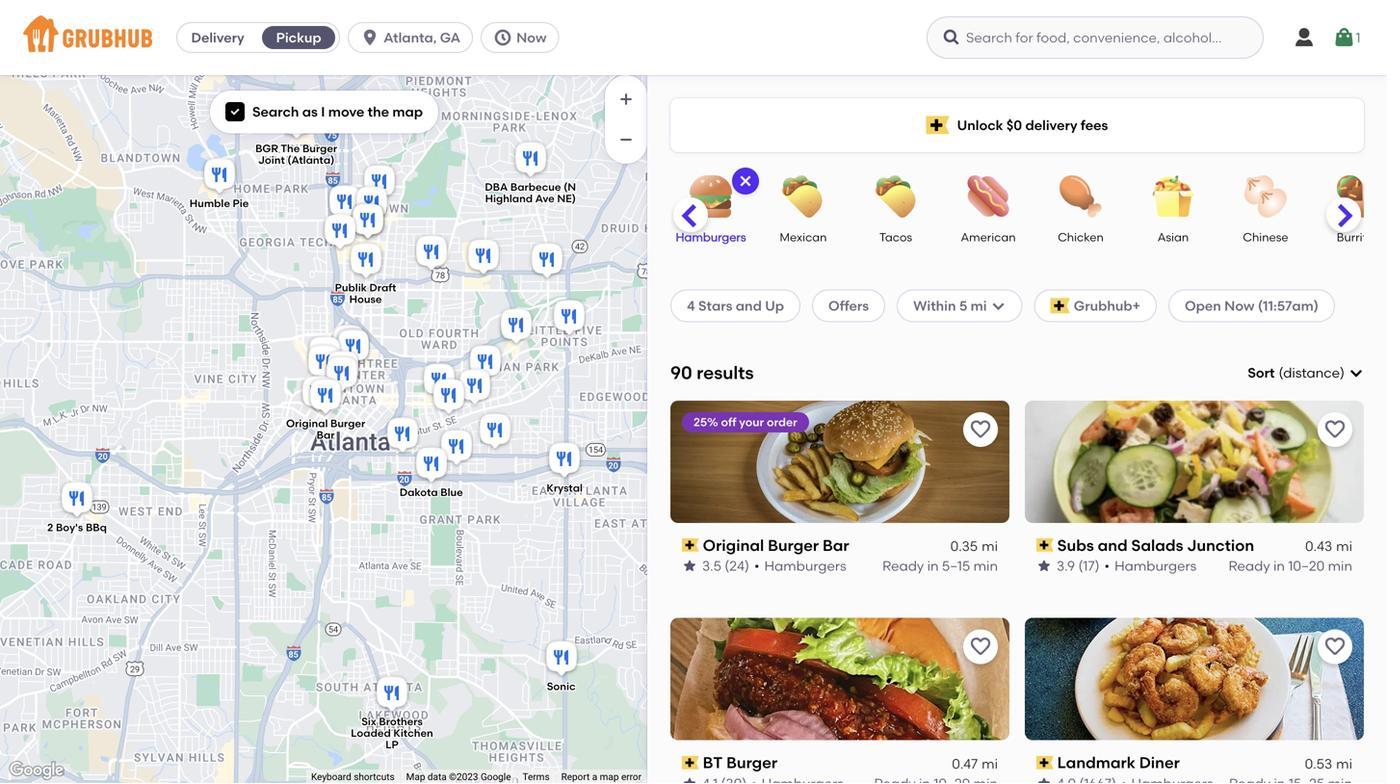 Task type: locate. For each thing, give the bounding box(es) containing it.
1 button
[[1333, 20, 1361, 55]]

1 horizontal spatial and
[[1098, 536, 1128, 555]]

ave
[[535, 192, 555, 205]]

0 horizontal spatial grubhub plus flag logo image
[[927, 116, 950, 134]]

0 vertical spatial original
[[286, 417, 328, 430]]

lp
[[386, 739, 399, 752]]

sort ( distance )
[[1248, 365, 1345, 381]]

• right (17)
[[1105, 558, 1110, 574]]

grubhub plus flag logo image left unlock
[[927, 116, 950, 134]]

order
[[767, 415, 798, 429]]

ready down checkout
[[1229, 558, 1271, 574]]

1 in from the left
[[928, 558, 939, 574]]

1 horizontal spatial in
[[1274, 558, 1285, 574]]

1 horizontal spatial save this restaurant image
[[1324, 418, 1347, 441]]

2 save this restaurant image from the left
[[1324, 636, 1347, 659]]

1 horizontal spatial save this restaurant image
[[1324, 636, 1347, 659]]

in left 5–15
[[928, 558, 939, 574]]

and left up
[[736, 298, 762, 314]]

0 horizontal spatial and
[[736, 298, 762, 314]]

original
[[286, 417, 328, 430], [703, 536, 764, 555]]

1 • from the left
[[754, 558, 760, 574]]

now inside 'button'
[[517, 29, 547, 46]]

fresh to order - midtown (860 peachtree st ne) image
[[349, 201, 387, 243]]

map right the
[[393, 104, 423, 120]]

0 horizontal spatial save this restaurant image
[[969, 636, 992, 659]]

map
[[393, 104, 423, 120], [600, 771, 619, 783]]

chinese image
[[1232, 175, 1300, 218]]

0 horizontal spatial ready
[[883, 558, 924, 574]]

search
[[252, 104, 299, 120]]

0 horizontal spatial hamburgers
[[676, 230, 746, 244]]

1 horizontal spatial bar
[[823, 536, 849, 555]]

0 horizontal spatial bar
[[317, 429, 335, 442]]

0 horizontal spatial original
[[286, 417, 328, 430]]

dba barbecue (n highland ave ne) image
[[512, 139, 550, 182]]

1 ready from the left
[[883, 558, 924, 574]]

mi right 0.47
[[982, 756, 998, 772]]

2 ready from the left
[[1229, 558, 1271, 574]]

• for burger
[[754, 558, 760, 574]]

now right open
[[1225, 298, 1255, 314]]

0 vertical spatial bar
[[317, 429, 335, 442]]

1 vertical spatial bar
[[823, 536, 849, 555]]

1 horizontal spatial hamburgers
[[765, 558, 847, 574]]

bar
[[317, 429, 335, 442], [823, 536, 849, 555]]

1 vertical spatial grubhub plus flag logo image
[[1051, 298, 1070, 314]]

subs and salads junction
[[1058, 536, 1255, 555]]

0.47 mi
[[952, 756, 998, 772]]

1 min from the left
[[974, 558, 998, 574]]

keyboard shortcuts
[[311, 771, 395, 783]]

mi right the 0.53
[[1337, 756, 1353, 772]]

star icon image
[[682, 558, 698, 574], [1037, 558, 1052, 574], [682, 776, 698, 783], [1037, 776, 1052, 783]]

within 5 mi
[[914, 298, 987, 314]]

• for and
[[1105, 558, 1110, 574]]

fees
[[1081, 117, 1108, 133]]

bt burger logo image
[[671, 618, 1010, 741]]

save this restaurant image for landmark diner
[[1324, 636, 1347, 659]]

• hamburgers down subs and salads junction
[[1105, 558, 1197, 574]]

svg image inside 1 button
[[1333, 26, 1356, 49]]

svg image
[[1333, 26, 1356, 49], [360, 28, 380, 47], [229, 106, 241, 118], [738, 173, 754, 189], [1349, 365, 1364, 381]]

map data ©2023 google
[[406, 771, 511, 783]]

0 horizontal spatial save this restaurant image
[[969, 418, 992, 441]]

mi right 0.43
[[1337, 538, 1353, 555]]

2 horizontal spatial hamburgers
[[1115, 558, 1197, 574]]

burger down original burger bar logo
[[768, 536, 819, 555]]

open now (11:57am)
[[1185, 298, 1319, 314]]

svg image up unlock
[[942, 28, 962, 47]]

subscription pass image left subs
[[1037, 539, 1054, 552]]

as
[[302, 104, 318, 120]]

2 • hamburgers from the left
[[1105, 558, 1197, 574]]

in for original burger bar
[[928, 558, 939, 574]]

save this restaurant image
[[969, 636, 992, 659], [1324, 636, 1347, 659]]

svg image for atlanta, ga
[[360, 28, 380, 47]]

asian image
[[1140, 175, 1207, 218]]

• hamburgers right (24)
[[754, 558, 847, 574]]

terms link
[[523, 771, 550, 783]]

©2023
[[449, 771, 478, 783]]

grubhub plus flag logo image for grubhub+
[[1051, 298, 1070, 314]]

dba barbecue (n highland ave ne) humble pie
[[190, 181, 576, 210]]

mi
[[971, 298, 987, 314], [982, 538, 998, 555], [1337, 538, 1353, 555], [982, 756, 998, 772], [1337, 756, 1353, 772]]

subscription pass image left landmark
[[1037, 756, 1054, 770]]

hamburgers right (24)
[[765, 558, 847, 574]]

up
[[765, 298, 784, 314]]

terms
[[523, 771, 550, 783]]

hamburgers
[[676, 230, 746, 244], [765, 558, 847, 574], [1115, 558, 1197, 574]]

mi for bt burger
[[982, 756, 998, 772]]

25%
[[694, 415, 719, 429]]

min down 0.35 mi
[[974, 558, 998, 574]]

1 vertical spatial original burger bar
[[703, 536, 849, 555]]

mi right 0.35
[[982, 538, 998, 555]]

landmark diner logo image
[[1025, 618, 1364, 741]]

1 horizontal spatial min
[[1328, 558, 1353, 574]]

0 horizontal spatial • hamburgers
[[754, 558, 847, 574]]

landmark diner image
[[324, 348, 362, 391]]

the
[[368, 104, 389, 120]]

2 • from the left
[[1105, 558, 1110, 574]]

(
[[1279, 365, 1284, 381]]

bar down original burger bar logo
[[823, 536, 849, 555]]

six brothers loaded kitchen lp image
[[373, 674, 411, 716]]

original burger bar down subs and salads junction image at the left of the page
[[286, 417, 365, 442]]

svg image right ga
[[493, 28, 513, 47]]

now right ga
[[517, 29, 547, 46]]

svg image
[[1293, 26, 1316, 49], [493, 28, 513, 47], [942, 28, 962, 47], [991, 298, 1007, 314]]

to
[[1211, 527, 1225, 544]]

search as i move the map
[[252, 104, 423, 120]]

and up (17)
[[1098, 536, 1128, 555]]

hamburgers for original burger bar
[[765, 558, 847, 574]]

report
[[561, 771, 590, 783]]

humble
[[190, 197, 230, 210]]

1 • hamburgers from the left
[[754, 558, 847, 574]]

original down subs and salads junction image at the left of the page
[[286, 417, 328, 430]]

1 vertical spatial now
[[1225, 298, 1255, 314]]

in left 10–20
[[1274, 558, 1285, 574]]

results
[[697, 362, 754, 384]]

1 horizontal spatial now
[[1225, 298, 1255, 314]]

(24)
[[725, 558, 750, 574]]

(17)
[[1079, 558, 1100, 574]]

grubhub plus flag logo image left grubhub+
[[1051, 298, 1070, 314]]

mi for subs and salads junction
[[1337, 538, 1353, 555]]

taco mac image
[[353, 184, 391, 226]]

1 vertical spatial and
[[1098, 536, 1128, 555]]

hamburgers down subs and salads junction
[[1115, 558, 1197, 574]]

1 horizontal spatial original burger bar
[[703, 536, 849, 555]]

hamburgers down 'hamburgers' 'image'
[[676, 230, 746, 244]]

original burger bar up (24)
[[703, 536, 849, 555]]

burger right the
[[303, 142, 337, 155]]

i
[[321, 104, 325, 120]]

none field containing sort
[[1248, 363, 1364, 383]]

1 horizontal spatial ready
[[1229, 558, 1271, 574]]

0 vertical spatial grubhub plus flag logo image
[[927, 116, 950, 134]]

2 boy's bbq
[[47, 521, 107, 534]]

save this restaurant image down 5–15
[[969, 636, 992, 659]]

shake shack image
[[456, 367, 494, 409]]

0 horizontal spatial min
[[974, 558, 998, 574]]

1 horizontal spatial map
[[600, 771, 619, 783]]

chinese
[[1243, 230, 1289, 244]]

krystal image
[[545, 440, 584, 482]]

5
[[960, 298, 968, 314]]

star icon image for landmark diner
[[1037, 776, 1052, 783]]

original up (24)
[[703, 536, 764, 555]]

0.47
[[952, 756, 978, 772]]

bbq
[[86, 521, 107, 534]]

bgr the burger joint (atlanta) image
[[278, 101, 316, 143]]

1 horizontal spatial • hamburgers
[[1105, 558, 1197, 574]]

map right a
[[600, 771, 619, 783]]

2 in from the left
[[1274, 558, 1285, 574]]

save this restaurant button for bt burger
[[964, 630, 998, 665]]

ne)
[[557, 192, 576, 205]]

data
[[428, 771, 447, 783]]

hamburgers image
[[677, 175, 745, 218]]

burger inside bgr the burger joint (atlanta)
[[303, 142, 337, 155]]

0 horizontal spatial •
[[754, 558, 760, 574]]

bt burger image
[[323, 354, 361, 397]]

stars
[[699, 298, 733, 314]]

ready left 5–15
[[883, 558, 924, 574]]

Search for food, convenience, alcohol... search field
[[927, 16, 1264, 59]]

house
[[349, 293, 382, 306]]

distance
[[1284, 365, 1340, 381]]

jai ho indian kitchen at krog image
[[466, 343, 505, 385]]

min for subs and salads junction
[[1328, 558, 1353, 574]]

brothers
[[379, 716, 423, 729]]

1
[[1356, 29, 1361, 46]]

svg image inside 'atlanta, ga' button
[[360, 28, 380, 47]]

star icon image for bt burger
[[682, 776, 698, 783]]

wing house image
[[437, 427, 476, 470]]

delivery
[[191, 29, 245, 46]]

bar down original burger bar icon
[[317, 429, 335, 442]]

svg image right '5'
[[991, 298, 1007, 314]]

0 horizontal spatial original burger bar
[[286, 417, 365, 442]]

0.53 mi
[[1305, 756, 1353, 772]]

0 vertical spatial original burger bar
[[286, 417, 365, 442]]

hampton + hudson image
[[497, 306, 536, 348]]

90 results
[[671, 362, 754, 384]]

bar inside map region
[[317, 429, 335, 442]]

mi for landmark diner
[[1337, 756, 1353, 772]]

$0
[[1007, 117, 1022, 133]]

0 vertical spatial now
[[517, 29, 547, 46]]

None field
[[1248, 363, 1364, 383]]

subscription pass image left bt
[[682, 756, 699, 770]]

svg image for search as i move the map
[[229, 106, 241, 118]]

1 horizontal spatial original
[[703, 536, 764, 555]]

0 horizontal spatial map
[[393, 104, 423, 120]]

bt burger
[[703, 754, 778, 772]]

map
[[406, 771, 425, 783]]

1 horizontal spatial •
[[1105, 558, 1110, 574]]

1 save this restaurant image from the left
[[969, 418, 992, 441]]

3.5 (24)
[[702, 558, 750, 574]]

landmark diner
[[1058, 754, 1180, 772]]

burritos image
[[1325, 175, 1388, 218]]

0 vertical spatial map
[[393, 104, 423, 120]]

margaritaville (atlanta) image
[[305, 334, 344, 376]]

min
[[974, 558, 998, 574], [1328, 558, 1353, 574]]

1 horizontal spatial grubhub plus flag logo image
[[1051, 298, 1070, 314]]

grubhub plus flag logo image
[[927, 116, 950, 134], [1051, 298, 1070, 314]]

min down 0.43 mi
[[1328, 558, 1353, 574]]

main navigation navigation
[[0, 0, 1388, 75]]

1 vertical spatial map
[[600, 771, 619, 783]]

sweet auburn bbq image
[[528, 240, 567, 283]]

original burger bar
[[286, 417, 365, 442], [703, 536, 849, 555]]

save this restaurant image down 10–20
[[1324, 636, 1347, 659]]

2 boy's bbq image
[[58, 479, 96, 522]]

atlanta, ga button
[[348, 22, 481, 53]]

hootie's burger bar image
[[334, 327, 373, 370]]

subscription pass image
[[1037, 539, 1054, 552], [682, 756, 699, 770], [1037, 756, 1054, 770]]

save this restaurant image
[[969, 418, 992, 441], [1324, 418, 1347, 441]]

delivery button
[[177, 22, 258, 53]]

0 horizontal spatial now
[[517, 29, 547, 46]]

2 min from the left
[[1328, 558, 1353, 574]]

dairy queen image
[[330, 322, 368, 365]]

1 save this restaurant image from the left
[[969, 636, 992, 659]]

• right (24)
[[754, 558, 760, 574]]

ready for original burger bar
[[883, 558, 924, 574]]

0 horizontal spatial in
[[928, 558, 939, 574]]

landmark
[[1058, 754, 1136, 772]]

dba
[[485, 181, 508, 194]]



Task type: describe. For each thing, give the bounding box(es) containing it.
farm burger image
[[383, 415, 422, 457]]

move
[[328, 104, 365, 120]]

0.53
[[1305, 756, 1333, 772]]

ga
[[440, 29, 461, 46]]

loaded
[[351, 727, 391, 740]]

publik
[[335, 281, 367, 294]]

subs and salads junction logo image
[[1025, 401, 1364, 523]]

chicken image
[[1047, 175, 1115, 218]]

american image
[[955, 175, 1022, 218]]

google image
[[5, 758, 68, 783]]

open
[[1185, 298, 1222, 314]]

10–20
[[1289, 558, 1325, 574]]

pie
[[233, 197, 249, 210]]

keyboard shortcuts button
[[311, 770, 395, 783]]

original burger bar inside map region
[[286, 417, 365, 442]]

humble pie image
[[200, 156, 239, 198]]

a
[[592, 771, 598, 783]]

buffalo wild wings go image
[[321, 212, 359, 254]]

checkout
[[1228, 527, 1292, 544]]

star icon image for original burger bar
[[682, 558, 698, 574]]

pickup
[[276, 29, 321, 46]]

svg image left 1 button
[[1293, 26, 1316, 49]]

report a map error link
[[561, 771, 642, 783]]

burger right bt
[[727, 754, 778, 772]]

error
[[621, 771, 642, 783]]

1 vertical spatial original
[[703, 536, 764, 555]]

handle bar image
[[420, 361, 459, 403]]

draft
[[370, 281, 396, 294]]

ready for subs and salads junction
[[1229, 558, 1271, 574]]

svg image for 1
[[1333, 26, 1356, 49]]

(n
[[564, 181, 576, 194]]

mi for original burger bar
[[982, 538, 998, 555]]

ready in 10–20 min
[[1229, 558, 1353, 574]]

atlanta, ga
[[384, 29, 461, 46]]

• hamburgers for bar
[[754, 558, 847, 574]]

american
[[961, 230, 1016, 244]]

xi'an gourmet house image
[[326, 183, 364, 225]]

map region
[[0, 0, 669, 783]]

2 save this restaurant image from the left
[[1324, 418, 1347, 441]]

dakota
[[400, 486, 438, 499]]

0.35
[[951, 538, 978, 555]]

sonic
[[547, 680, 576, 693]]

3.5
[[702, 558, 722, 574]]

3.9
[[1057, 558, 1075, 574]]

offers
[[829, 298, 869, 314]]

keyboard
[[311, 771, 351, 783]]

90
[[671, 362, 693, 384]]

4
[[687, 298, 695, 314]]

joint
[[258, 153, 285, 166]]

dakota blue image
[[412, 445, 451, 487]]

mexican image
[[770, 175, 837, 218]]

blue
[[441, 486, 463, 499]]

pickup button
[[258, 22, 339, 53]]

report a map error
[[561, 771, 642, 783]]

melt kitchen at o4w town market image
[[430, 376, 468, 419]]

subscription pass image for landmark diner
[[1037, 756, 1054, 770]]

25% off your order
[[694, 415, 798, 429]]

subscription pass image
[[682, 539, 699, 552]]

original inside map region
[[286, 417, 328, 430]]

• hamburgers for salads
[[1105, 558, 1197, 574]]

original burger bar logo image
[[671, 401, 1010, 523]]

burger down subs and salads junction image at the left of the page
[[331, 417, 365, 430]]

krystal
[[547, 482, 583, 495]]

0.35 mi
[[951, 538, 998, 555]]

subscription pass image for bt burger
[[682, 756, 699, 770]]

your
[[739, 415, 764, 429]]

burritos
[[1337, 230, 1380, 244]]

sonic image
[[542, 638, 581, 681]]

off
[[721, 415, 737, 429]]

shortcuts
[[354, 771, 395, 783]]

save this restaurant image for bt burger
[[969, 636, 992, 659]]

five guys image
[[349, 201, 387, 243]]

rina o4w image
[[464, 237, 503, 279]]

3.9 (17)
[[1057, 558, 1100, 574]]

4 stars and up
[[687, 298, 784, 314]]

0 vertical spatial and
[[736, 298, 762, 314]]

the
[[281, 142, 300, 155]]

unlock
[[957, 117, 1004, 133]]

diner
[[1140, 754, 1180, 772]]

original burger bar image
[[306, 376, 345, 419]]

hamburgers for subs and salads junction
[[1115, 558, 1197, 574]]

six
[[362, 716, 376, 729]]

0.43
[[1306, 538, 1333, 555]]

ihop image
[[412, 233, 451, 275]]

proceed to checkout button
[[1093, 518, 1351, 553]]

grubhub plus flag logo image for unlock $0 delivery fees
[[927, 116, 950, 134]]

asian
[[1158, 230, 1189, 244]]

atlanta,
[[384, 29, 437, 46]]

envegan (reynoldstown) image
[[476, 411, 515, 453]]

delivery
[[1026, 117, 1078, 133]]

min for original burger bar
[[974, 558, 998, 574]]

unlock $0 delivery fees
[[957, 117, 1108, 133]]

chicken
[[1058, 230, 1104, 244]]

salads
[[1132, 536, 1184, 555]]

2
[[47, 521, 53, 534]]

subs
[[1058, 536, 1094, 555]]

svg image inside now 'button'
[[493, 28, 513, 47]]

highland
[[485, 192, 533, 205]]

hooters image
[[333, 326, 372, 369]]

now button
[[481, 22, 567, 53]]

publik draft house image
[[347, 240, 385, 283]]

subscription pass image for subs and salads junction
[[1037, 539, 1054, 552]]

save this restaurant button for subs and salads junction
[[1318, 412, 1353, 447]]

star icon image for subs and salads junction
[[1037, 558, 1052, 574]]

minus icon image
[[617, 130, 636, 149]]

boy's
[[56, 521, 83, 534]]

bt
[[703, 754, 723, 772]]

hudson grille - little five points image
[[550, 297, 589, 340]]

mi right '5'
[[971, 298, 987, 314]]

save this restaurant button for landmark diner
[[1318, 630, 1353, 665]]

plus icon image
[[617, 90, 636, 109]]

tacos image
[[862, 175, 930, 218]]

mexican
[[780, 230, 827, 244]]

just around the corner image
[[304, 343, 343, 385]]

krystal dakota blue
[[400, 482, 583, 499]]

stk steakhouse - atlanta image
[[360, 162, 399, 205]]

kitchen
[[393, 727, 433, 740]]

within
[[914, 298, 956, 314]]

grubhub+
[[1074, 298, 1141, 314]]

junction
[[1187, 536, 1255, 555]]

subs and salads junction image
[[299, 373, 337, 416]]

in for subs and salads junction
[[1274, 558, 1285, 574]]

proceed to checkout
[[1152, 527, 1292, 544]]



Task type: vqa. For each thing, say whether or not it's contained in the screenshot.
American Image
yes



